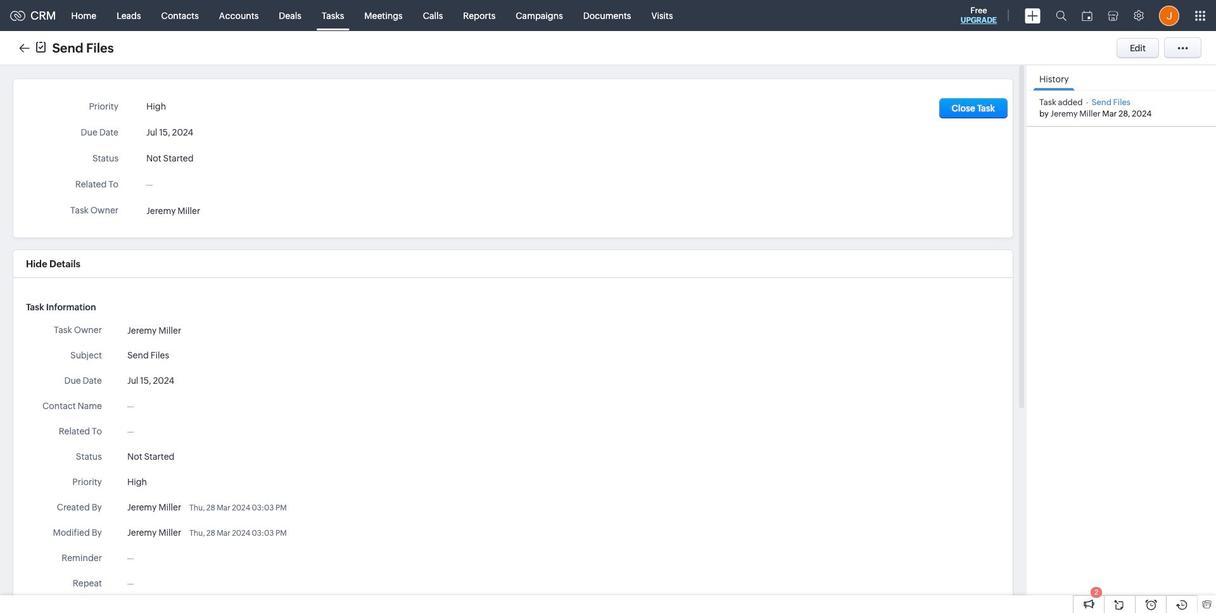Task type: locate. For each thing, give the bounding box(es) containing it.
profile element
[[1152, 0, 1187, 31]]

create menu image
[[1025, 8, 1041, 23]]

calendar image
[[1082, 10, 1093, 21]]

search image
[[1056, 10, 1067, 21]]



Task type: describe. For each thing, give the bounding box(es) containing it.
create menu element
[[1017, 0, 1048, 31]]

search element
[[1048, 0, 1074, 31]]

logo image
[[10, 10, 25, 21]]

profile image
[[1159, 5, 1180, 26]]



Task type: vqa. For each thing, say whether or not it's contained in the screenshot.
CREATE MENU image
yes



